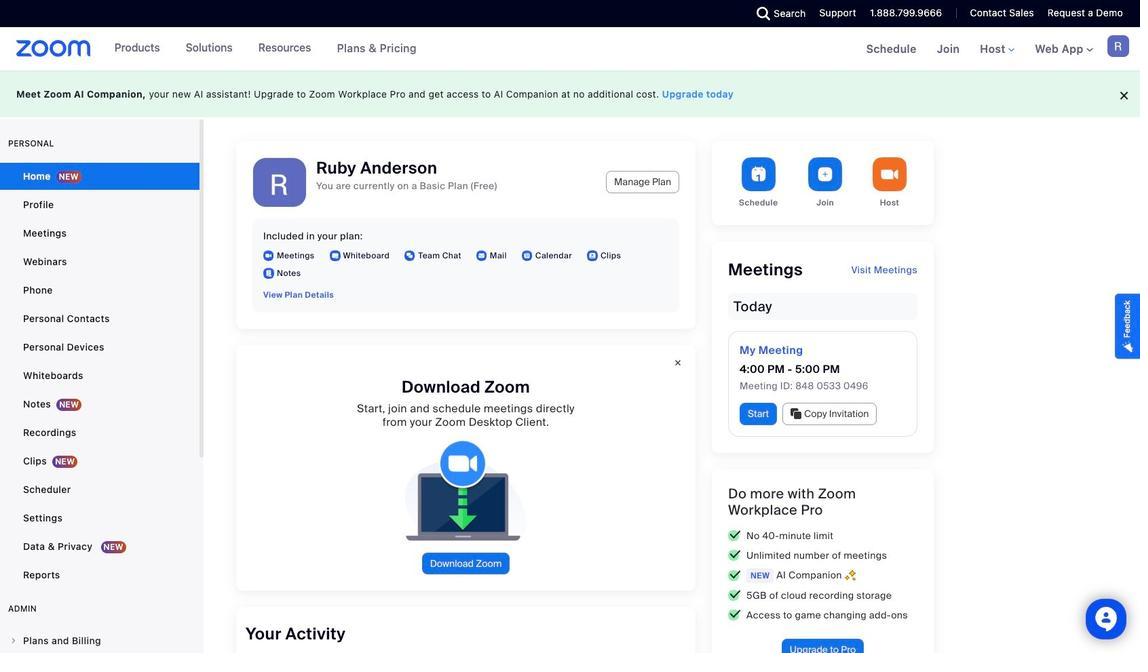 Task type: vqa. For each thing, say whether or not it's contained in the screenshot.
fourth cell from the left
no



Task type: locate. For each thing, give the bounding box(es) containing it.
personal menu menu
[[0, 163, 200, 591]]

menu item
[[0, 629, 200, 654]]

profile.zoom_notes image
[[263, 268, 274, 279]]

2 check box image from the top
[[729, 551, 742, 562]]

2 vertical spatial check box image
[[729, 591, 742, 602]]

profile.zoom_whiteboard image
[[330, 251, 341, 261]]

right image
[[10, 638, 18, 646]]

profile picture image
[[1108, 35, 1130, 57]]

zoom logo image
[[16, 40, 91, 57]]

check box image
[[729, 531, 742, 542], [729, 551, 742, 562], [729, 591, 742, 602]]

schedule image
[[742, 158, 776, 192]]

profile.zoom_meetings image
[[263, 251, 274, 261]]

download zoom image
[[395, 441, 538, 543]]

0 vertical spatial check box image
[[729, 571, 742, 582]]

banner
[[0, 27, 1141, 72]]

profile.zoom_calendar image
[[522, 251, 533, 261]]

profile.zoom_clips image
[[587, 251, 598, 261]]

0 vertical spatial check box image
[[729, 531, 742, 542]]

1 vertical spatial check box image
[[729, 611, 742, 622]]

footer
[[0, 71, 1141, 117]]

1 vertical spatial check box image
[[729, 551, 742, 562]]

check box image
[[729, 571, 742, 582], [729, 611, 742, 622]]

2 check box image from the top
[[729, 611, 742, 622]]



Task type: describe. For each thing, give the bounding box(es) containing it.
meetings navigation
[[857, 27, 1141, 72]]

avatar image
[[253, 158, 306, 211]]

product information navigation
[[104, 27, 427, 71]]

host image
[[873, 158, 907, 192]]

profile.zoom_team_chat image
[[405, 251, 416, 261]]

1 check box image from the top
[[729, 531, 742, 542]]

1 check box image from the top
[[729, 571, 742, 582]]

3 check box image from the top
[[729, 591, 742, 602]]

profile.zoom_mail image
[[477, 251, 487, 261]]

join image
[[809, 158, 843, 192]]

advanced feature image
[[845, 571, 856, 582]]



